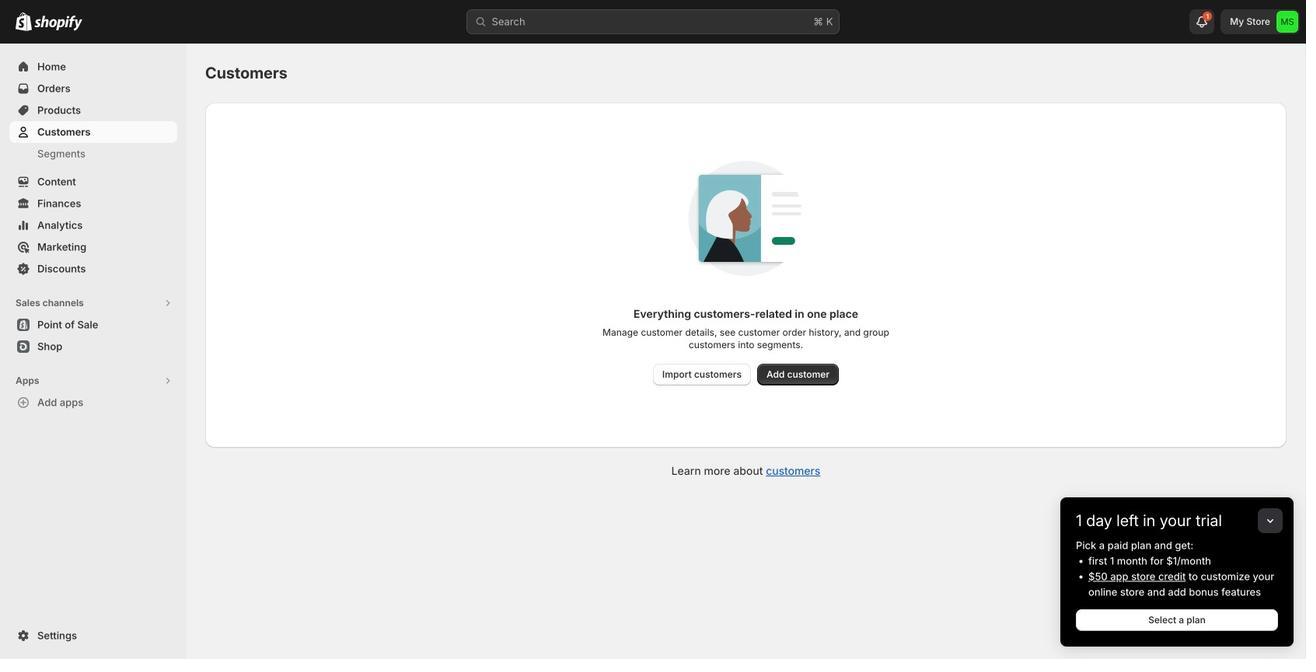 Task type: describe. For each thing, give the bounding box(es) containing it.
shopify image
[[16, 12, 32, 31]]

shopify image
[[34, 15, 82, 31]]

my store image
[[1277, 11, 1298, 33]]



